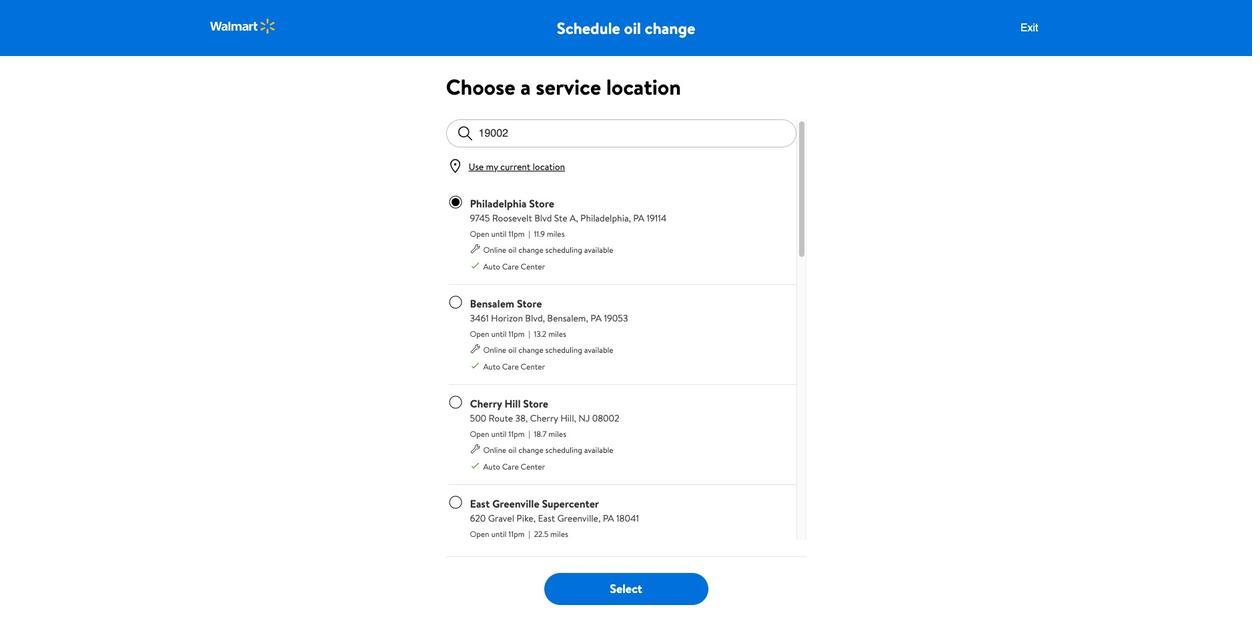 Task type: describe. For each thing, give the bounding box(es) containing it.
east greenville supercenter 620 gravel pike, east greenville, pa 18041 open until 11pm  |  22.5 miles
[[470, 496, 639, 540]]

store for philadelphia store
[[529, 196, 555, 211]]

scheduling for philadelphia store
[[546, 244, 583, 255]]

a
[[521, 72, 531, 101]]

pike,
[[517, 512, 536, 525]]

open inside bensalem store 3461 horizon blvd, bensalem, pa 19053 open until 11pm  |  13.2 miles
[[470, 328, 490, 339]]

miles for store
[[547, 228, 565, 239]]

oil for philadelphia store
[[509, 244, 517, 255]]

auto for 3461
[[484, 361, 501, 372]]

available for philadelphia store
[[584, 244, 614, 255]]

Enter zip code text field
[[474, 120, 796, 147]]

auto care center for store
[[484, 461, 545, 472]]

change for bensalem store
[[519, 344, 544, 355]]

available for cherry hill store
[[584, 444, 614, 456]]

route
[[489, 412, 513, 425]]

19053
[[604, 311, 628, 325]]

miles for greenville
[[551, 528, 569, 540]]

13.2
[[534, 328, 547, 339]]

cherry hill store 500 route 38, cherry hill, nj 08002 open until 11pm  |  18.7 miles
[[470, 396, 620, 440]]

exit button
[[1017, 21, 1043, 35]]

online for 3461
[[484, 344, 507, 355]]

center for bensalem store
[[521, 361, 545, 372]]

oil right schedule
[[624, 17, 641, 39]]

until for cherry
[[492, 428, 507, 440]]

open until 11pm    13.2 miles. element
[[470, 325, 628, 341]]

3461
[[470, 311, 489, 325]]

open until 11pm    22.5 miles. element
[[470, 525, 639, 541]]

blvd,
[[525, 311, 545, 325]]

service
[[536, 72, 601, 101]]

horizon
[[491, 311, 523, 325]]

use my current location button
[[464, 160, 569, 173]]

auto care center for 3461
[[484, 361, 545, 372]]

| for greenville
[[529, 528, 530, 540]]

22.5
[[534, 528, 549, 540]]

blvd
[[535, 211, 552, 225]]

philadelphia
[[470, 196, 527, 211]]

hill,
[[561, 412, 577, 425]]

08002
[[593, 412, 620, 425]]

online for store
[[484, 444, 507, 456]]

supercenter
[[542, 496, 599, 511]]

18041
[[617, 512, 639, 525]]

use
[[469, 160, 484, 173]]

store for bensalem store
[[517, 296, 542, 311]]

choose a service location
[[446, 72, 681, 101]]

18.7
[[534, 428, 547, 440]]

care for 3461
[[502, 361, 519, 372]]

1 vertical spatial cherry
[[530, 412, 559, 425]]

| for hill
[[529, 428, 530, 440]]

store inside cherry hill store 500 route 38, cherry hill, nj 08002 open until 11pm  |  18.7 miles
[[523, 396, 549, 411]]

| for store
[[529, 228, 530, 239]]

620
[[470, 512, 486, 525]]

roosevelt
[[492, 211, 532, 225]]

auto for store
[[484, 461, 501, 472]]

my
[[486, 160, 498, 173]]

philadelphia,
[[581, 211, 631, 225]]

open for philadelphia
[[470, 228, 490, 239]]

pa for store
[[634, 211, 645, 225]]

open for cherry
[[470, 428, 490, 440]]

pa inside bensalem store 3461 horizon blvd, bensalem, pa 19053 open until 11pm  |  13.2 miles
[[591, 311, 602, 325]]



Task type: vqa. For each thing, say whether or not it's contained in the screenshot.


Task type: locate. For each thing, give the bounding box(es) containing it.
ste
[[554, 211, 568, 225]]

greenville
[[493, 496, 540, 511]]

auto up greenville
[[484, 461, 501, 472]]

2 available from the top
[[584, 344, 614, 355]]

3 | from the top
[[529, 428, 530, 440]]

11pm
[[509, 228, 525, 239], [509, 328, 525, 339], [509, 428, 525, 440], [509, 528, 525, 540]]

miles right 11.9
[[547, 228, 565, 239]]

care
[[502, 261, 519, 272], [502, 361, 519, 372], [502, 461, 519, 472]]

0 vertical spatial pa
[[634, 211, 645, 225]]

1 | from the top
[[529, 228, 530, 239]]

scheduling down the open until 11pm    13.2 miles. element
[[546, 344, 583, 355]]

auto for 9745
[[484, 261, 501, 272]]

open down 9745
[[470, 228, 490, 239]]

3 11pm from the top
[[509, 428, 525, 440]]

1 until from the top
[[492, 228, 507, 239]]

store
[[529, 196, 555, 211], [517, 296, 542, 311], [523, 396, 549, 411]]

scheduling
[[546, 244, 583, 255], [546, 344, 583, 355], [546, 444, 583, 456]]

oil for bensalem store
[[509, 344, 517, 355]]

until down gravel
[[492, 528, 507, 540]]

2 open from the top
[[470, 328, 490, 339]]

1 open from the top
[[470, 228, 490, 239]]

open for east
[[470, 528, 490, 540]]

auto
[[484, 261, 501, 272], [484, 361, 501, 372], [484, 461, 501, 472]]

11pm inside philadelphia store 9745 roosevelt blvd ste a, philadelphia, pa 19114 open until 11pm  |  11.9 miles
[[509, 228, 525, 239]]

bensalem
[[470, 296, 515, 311]]

store up blvd
[[529, 196, 555, 211]]

pa left "19114"
[[634, 211, 645, 225]]

location right current
[[533, 160, 565, 173]]

0 vertical spatial online
[[484, 244, 507, 255]]

11pm down pike,
[[509, 528, 525, 540]]

1 11pm from the top
[[509, 228, 525, 239]]

store up the blvd,
[[517, 296, 542, 311]]

store inside bensalem store 3461 horizon blvd, bensalem, pa 19053 open until 11pm  |  13.2 miles
[[517, 296, 542, 311]]

4 open from the top
[[470, 528, 490, 540]]

oil for cherry hill store
[[509, 444, 517, 456]]

care up hill
[[502, 361, 519, 372]]

1 vertical spatial east
[[538, 512, 555, 525]]

auto care center for 9745
[[484, 261, 545, 272]]

change for cherry hill store
[[519, 444, 544, 456]]

care for store
[[502, 461, 519, 472]]

2 auto from the top
[[484, 361, 501, 372]]

0 vertical spatial online oil change scheduling available
[[484, 244, 614, 255]]

auto care center up hill
[[484, 361, 545, 372]]

until for philadelphia
[[492, 228, 507, 239]]

2 11pm from the top
[[509, 328, 525, 339]]

miles for hill
[[549, 428, 567, 440]]

2 vertical spatial auto
[[484, 461, 501, 472]]

care up greenville
[[502, 461, 519, 472]]

online oil change scheduling available down open until 11pm    18.7 miles. element
[[484, 444, 614, 456]]

2 vertical spatial pa
[[603, 512, 614, 525]]

3 auto care center from the top
[[484, 461, 545, 472]]

1 vertical spatial online
[[484, 344, 507, 355]]

online oil change scheduling available for bensalem store
[[484, 344, 614, 355]]

| left 22.5
[[529, 528, 530, 540]]

online oil change scheduling available for philadelphia store
[[484, 244, 614, 255]]

2 horizontal spatial pa
[[634, 211, 645, 225]]

until down the 'route'
[[492, 428, 507, 440]]

center for philadelphia store
[[521, 261, 545, 272]]

pa for greenville
[[603, 512, 614, 525]]

open until 11pm    11.9 miles. element
[[470, 225, 667, 241]]

11pm inside bensalem store 3461 horizon blvd, bensalem, pa 19053 open until 11pm  |  13.2 miles
[[509, 328, 525, 339]]

available for bensalem store
[[584, 344, 614, 355]]

hill
[[505, 396, 521, 411]]

until inside cherry hill store 500 route 38, cherry hill, nj 08002 open until 11pm  |  18.7 miles
[[492, 428, 507, 440]]

1 scheduling from the top
[[546, 244, 583, 255]]

open down 3461
[[470, 328, 490, 339]]

auto care center
[[484, 261, 545, 272], [484, 361, 545, 372], [484, 461, 545, 472]]

philadelphia store 9745 roosevelt blvd ste a, philadelphia, pa 19114 open until 11pm  |  11.9 miles
[[470, 196, 667, 239]]

center for cherry hill store
[[521, 461, 545, 472]]

option group containing philadelphia store
[[446, 185, 797, 621]]

0 horizontal spatial cherry
[[470, 396, 502, 411]]

2 online from the top
[[484, 344, 507, 355]]

until
[[492, 228, 507, 239], [492, 328, 507, 339], [492, 428, 507, 440], [492, 528, 507, 540]]

2 vertical spatial scheduling
[[546, 444, 583, 456]]

available
[[584, 244, 614, 255], [584, 344, 614, 355], [584, 444, 614, 456]]

cherry
[[470, 396, 502, 411], [530, 412, 559, 425]]

open down 620
[[470, 528, 490, 540]]

3 scheduling from the top
[[546, 444, 583, 456]]

3 until from the top
[[492, 428, 507, 440]]

1 horizontal spatial east
[[538, 512, 555, 525]]

select
[[610, 580, 643, 597]]

3 care from the top
[[502, 461, 519, 472]]

1 online oil change scheduling available from the top
[[484, 244, 614, 255]]

care for 9745
[[502, 261, 519, 272]]

2 vertical spatial online oil change scheduling available
[[484, 444, 614, 456]]

store inside philadelphia store 9745 roosevelt blvd ste a, philadelphia, pa 19114 open until 11pm  |  11.9 miles
[[529, 196, 555, 211]]

0 vertical spatial auto
[[484, 261, 501, 272]]

center down 18.7
[[521, 461, 545, 472]]

1 center from the top
[[521, 261, 545, 272]]

620 gravel pike, east greenville, pa 18041. element
[[470, 512, 639, 525]]

11.9
[[534, 228, 545, 239]]

1 horizontal spatial cherry
[[530, 412, 559, 425]]

1 vertical spatial location
[[533, 160, 565, 173]]

4 until from the top
[[492, 528, 507, 540]]

2 vertical spatial store
[[523, 396, 549, 411]]

open down 500 on the bottom of the page
[[470, 428, 490, 440]]

open inside the east greenville supercenter 620 gravel pike, east greenville, pa 18041 open until 11pm  |  22.5 miles
[[470, 528, 490, 540]]

choose
[[446, 72, 516, 101]]

schedule oil change
[[557, 17, 696, 39]]

location up "enter zip code" text box on the top of the page
[[606, 72, 681, 101]]

miles right 18.7
[[549, 428, 567, 440]]

4 | from the top
[[529, 528, 530, 540]]

gravel
[[488, 512, 515, 525]]

1 vertical spatial auto care center
[[484, 361, 545, 372]]

oil down the '38,'
[[509, 444, 517, 456]]

bensalem,
[[548, 311, 589, 325]]

None radio
[[449, 195, 462, 209], [449, 295, 462, 309], [449, 496, 462, 509], [449, 195, 462, 209], [449, 295, 462, 309], [449, 496, 462, 509]]

online for 9745
[[484, 244, 507, 255]]

oil down horizon
[[509, 344, 517, 355]]

online down the 'route'
[[484, 444, 507, 456]]

location
[[606, 72, 681, 101], [533, 160, 565, 173]]

1 vertical spatial auto
[[484, 361, 501, 372]]

auto care center up greenville
[[484, 461, 545, 472]]

2 scheduling from the top
[[546, 344, 583, 355]]

open until 11pm    18.7 miles. element
[[470, 425, 620, 441]]

| left 11.9
[[529, 228, 530, 239]]

0 vertical spatial store
[[529, 196, 555, 211]]

pa inside the east greenville supercenter 620 gravel pike, east greenville, pa 18041 open until 11pm  |  22.5 miles
[[603, 512, 614, 525]]

1 vertical spatial pa
[[591, 311, 602, 325]]

0 vertical spatial center
[[521, 261, 545, 272]]

0 vertical spatial location
[[606, 72, 681, 101]]

center down 13.2 at the bottom left of page
[[521, 361, 545, 372]]

0 vertical spatial available
[[584, 244, 614, 255]]

change
[[645, 17, 696, 39], [519, 244, 544, 255], [519, 344, 544, 355], [519, 444, 544, 456]]

online down horizon
[[484, 344, 507, 355]]

1 online from the top
[[484, 244, 507, 255]]

1 auto care center from the top
[[484, 261, 545, 272]]

available down 19053
[[584, 344, 614, 355]]

east up 620
[[470, 496, 490, 511]]

3 auto from the top
[[484, 461, 501, 472]]

0 horizontal spatial location
[[533, 160, 565, 173]]

option group
[[446, 185, 797, 621]]

38,
[[516, 412, 528, 425]]

1 vertical spatial store
[[517, 296, 542, 311]]

2 care from the top
[[502, 361, 519, 372]]

store up 500 route 38, cherry hill, nj 08002. element
[[523, 396, 549, 411]]

greenville,
[[558, 512, 601, 525]]

miles right 13.2 at the bottom left of page
[[549, 328, 567, 339]]

| inside bensalem store 3461 horizon blvd, bensalem, pa 19053 open until 11pm  |  13.2 miles
[[529, 328, 530, 339]]

scheduling for cherry hill store
[[546, 444, 583, 456]]

oil
[[624, 17, 641, 39], [509, 244, 517, 255], [509, 344, 517, 355], [509, 444, 517, 456]]

9745
[[470, 211, 490, 225]]

0 vertical spatial scheduling
[[546, 244, 583, 255]]

11pm for store
[[509, 228, 525, 239]]

until inside the east greenville supercenter 620 gravel pike, east greenville, pa 18041 open until 11pm  |  22.5 miles
[[492, 528, 507, 540]]

a,
[[570, 211, 578, 225]]

miles
[[547, 228, 565, 239], [549, 328, 567, 339], [549, 428, 567, 440], [551, 528, 569, 540]]

2 online oil change scheduling available from the top
[[484, 344, 614, 355]]

location for use my current location
[[533, 160, 565, 173]]

2 | from the top
[[529, 328, 530, 339]]

care up bensalem
[[502, 261, 519, 272]]

19114
[[647, 211, 667, 225]]

open
[[470, 228, 490, 239], [470, 328, 490, 339], [470, 428, 490, 440], [470, 528, 490, 540]]

pa left 19053
[[591, 311, 602, 325]]

open inside cherry hill store 500 route 38, cherry hill, nj 08002 open until 11pm  |  18.7 miles
[[470, 428, 490, 440]]

0 vertical spatial east
[[470, 496, 490, 511]]

pa
[[634, 211, 645, 225], [591, 311, 602, 325], [603, 512, 614, 525]]

1 vertical spatial center
[[521, 361, 545, 372]]

2 center from the top
[[521, 361, 545, 372]]

east
[[470, 496, 490, 511], [538, 512, 555, 525]]

| inside philadelphia store 9745 roosevelt blvd ste a, philadelphia, pa 19114 open until 11pm  |  11.9 miles
[[529, 228, 530, 239]]

exit
[[1021, 22, 1039, 34]]

bensalem store 3461 horizon blvd, bensalem, pa 19053 open until 11pm  |  13.2 miles
[[470, 296, 628, 339]]

miles inside cherry hill store 500 route 38, cherry hill, nj 08002 open until 11pm  |  18.7 miles
[[549, 428, 567, 440]]

online oil change scheduling available down 11.9
[[484, 244, 614, 255]]

500 route 38, cherry hill, nj 08002. element
[[470, 412, 620, 425]]

available down philadelphia,
[[584, 244, 614, 255]]

2 vertical spatial auto care center
[[484, 461, 545, 472]]

until inside philadelphia store 9745 roosevelt blvd ste a, philadelphia, pa 19114 open until 11pm  |  11.9 miles
[[492, 228, 507, 239]]

0 horizontal spatial pa
[[591, 311, 602, 325]]

None radio
[[449, 396, 462, 409]]

| inside cherry hill store 500 route 38, cherry hill, nj 08002 open until 11pm  |  18.7 miles
[[529, 428, 530, 440]]

until inside bensalem store 3461 horizon blvd, bensalem, pa 19053 open until 11pm  |  13.2 miles
[[492, 328, 507, 339]]

3 available from the top
[[584, 444, 614, 456]]

change for philadelphia store
[[519, 244, 544, 255]]

pa left the 18041
[[603, 512, 614, 525]]

11pm down the '38,'
[[509, 428, 525, 440]]

center
[[521, 261, 545, 272], [521, 361, 545, 372], [521, 461, 545, 472]]

1 vertical spatial online oil change scheduling available
[[484, 344, 614, 355]]

3 center from the top
[[521, 461, 545, 472]]

current
[[501, 160, 531, 173]]

scheduling for bensalem store
[[546, 344, 583, 355]]

nj
[[579, 412, 590, 425]]

scheduling down open until 11pm    11.9 miles. element
[[546, 244, 583, 255]]

11pm down horizon
[[509, 328, 525, 339]]

1 available from the top
[[584, 244, 614, 255]]

select button
[[544, 573, 708, 605]]

0 vertical spatial care
[[502, 261, 519, 272]]

cherry up open until 11pm    18.7 miles. element
[[530, 412, 559, 425]]

| inside the east greenville supercenter 620 gravel pike, east greenville, pa 18041 open until 11pm  |  22.5 miles
[[529, 528, 530, 540]]

| left 18.7
[[529, 428, 530, 440]]

center down 11.9
[[521, 261, 545, 272]]

miles inside philadelphia store 9745 roosevelt blvd ste a, philadelphia, pa 19114 open until 11pm  |  11.9 miles
[[547, 228, 565, 239]]

11pm inside cherry hill store 500 route 38, cherry hill, nj 08002 open until 11pm  |  18.7 miles
[[509, 428, 525, 440]]

3 online oil change scheduling available from the top
[[484, 444, 614, 456]]

11pm down "roosevelt"
[[509, 228, 525, 239]]

auto down 3461
[[484, 361, 501, 372]]

use my current location
[[469, 160, 565, 173]]

2 vertical spatial care
[[502, 461, 519, 472]]

online down 9745
[[484, 244, 507, 255]]

500
[[470, 412, 487, 425]]

2 auto care center from the top
[[484, 361, 545, 372]]

online oil change scheduling available down the open until 11pm    13.2 miles. element
[[484, 344, 614, 355]]

0 horizontal spatial east
[[470, 496, 490, 511]]

pa inside philadelphia store 9745 roosevelt blvd ste a, philadelphia, pa 19114 open until 11pm  |  11.9 miles
[[634, 211, 645, 225]]

0 vertical spatial auto care center
[[484, 261, 545, 272]]

online oil change scheduling available for cherry hill store
[[484, 444, 614, 456]]

miles inside bensalem store 3461 horizon blvd, bensalem, pa 19053 open until 11pm  |  13.2 miles
[[549, 328, 567, 339]]

9745 roosevelt blvd ste a, philadelphia, pa 19114. element
[[470, 211, 667, 225]]

3 open from the top
[[470, 428, 490, 440]]

location for choose a service location
[[606, 72, 681, 101]]

1 vertical spatial care
[[502, 361, 519, 372]]

2 vertical spatial available
[[584, 444, 614, 456]]

miles inside the east greenville supercenter 620 gravel pike, east greenville, pa 18041 open until 11pm  |  22.5 miles
[[551, 528, 569, 540]]

cherry up 500 on the bottom of the page
[[470, 396, 502, 411]]

scheduling down open until 11pm    18.7 miles. element
[[546, 444, 583, 456]]

auto care center down 11.9
[[484, 261, 545, 272]]

2 until from the top
[[492, 328, 507, 339]]

until for east
[[492, 528, 507, 540]]

4 11pm from the top
[[509, 528, 525, 540]]

3 online from the top
[[484, 444, 507, 456]]

schedule
[[557, 17, 621, 39]]

east up 22.5
[[538, 512, 555, 525]]

1 auto from the top
[[484, 261, 501, 272]]

11pm for hill
[[509, 428, 525, 440]]

0 vertical spatial cherry
[[470, 396, 502, 411]]

1 horizontal spatial pa
[[603, 512, 614, 525]]

11pm for greenville
[[509, 528, 525, 540]]

1 vertical spatial scheduling
[[546, 344, 583, 355]]

oil down "roosevelt"
[[509, 244, 517, 255]]

online
[[484, 244, 507, 255], [484, 344, 507, 355], [484, 444, 507, 456]]

available down 08002
[[584, 444, 614, 456]]

auto up bensalem
[[484, 261, 501, 272]]

miles down 620 gravel pike, east greenville, pa 18041. element
[[551, 528, 569, 540]]

until down "roosevelt"
[[492, 228, 507, 239]]

| left 13.2 at the bottom left of page
[[529, 328, 530, 339]]

2 vertical spatial center
[[521, 461, 545, 472]]

1 vertical spatial available
[[584, 344, 614, 355]]

online oil change scheduling available
[[484, 244, 614, 255], [484, 344, 614, 355], [484, 444, 614, 456]]

3461 horizon blvd, bensalem, pa 19053. element
[[470, 311, 628, 325]]

11pm inside the east greenville supercenter 620 gravel pike, east greenville, pa 18041 open until 11pm  |  22.5 miles
[[509, 528, 525, 540]]

1 care from the top
[[502, 261, 519, 272]]

1 horizontal spatial location
[[606, 72, 681, 101]]

until down horizon
[[492, 328, 507, 339]]

|
[[529, 228, 530, 239], [529, 328, 530, 339], [529, 428, 530, 440], [529, 528, 530, 540]]

2 vertical spatial online
[[484, 444, 507, 456]]

open inside philadelphia store 9745 roosevelt blvd ste a, philadelphia, pa 19114 open until 11pm  |  11.9 miles
[[470, 228, 490, 239]]



